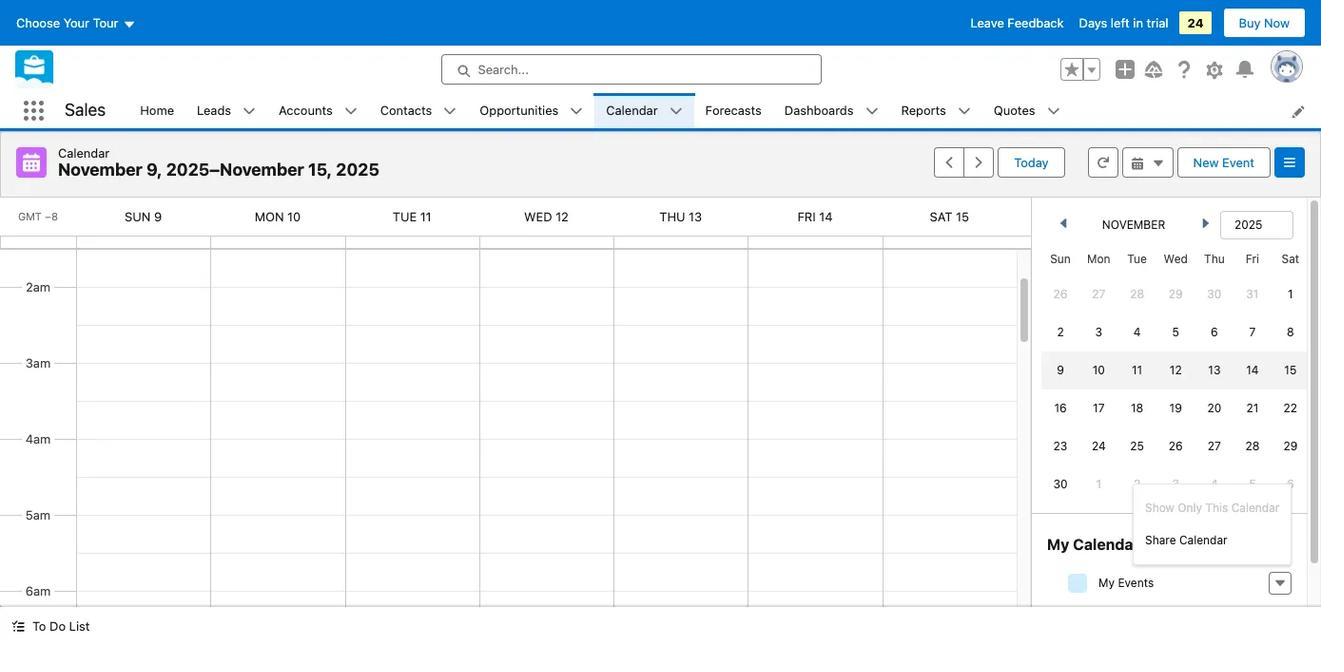 Task type: locate. For each thing, give the bounding box(es) containing it.
9 up the 16
[[1057, 363, 1064, 378]]

text default image right quotes at the right top
[[1047, 105, 1060, 118]]

0 vertical spatial 12
[[556, 209, 569, 224]]

sun for sun 9
[[125, 209, 151, 224]]

1 vertical spatial calendar
[[58, 146, 110, 161]]

1 horizontal spatial 26
[[1169, 439, 1183, 454]]

calendar list item
[[595, 93, 694, 128]]

10 up 17 at the right
[[1093, 363, 1105, 378]]

text default image inside dashboards list item
[[865, 105, 878, 118]]

wed for wed 12
[[524, 209, 552, 224]]

1 horizontal spatial tue
[[1128, 252, 1147, 266]]

my
[[1047, 537, 1070, 554], [1099, 576, 1115, 591]]

1 vertical spatial 12
[[1170, 363, 1182, 378]]

0 horizontal spatial calendar
[[58, 146, 110, 161]]

1 horizontal spatial 3
[[1172, 478, 1180, 492]]

my up hide items image
[[1047, 537, 1070, 554]]

0 vertical spatial 3
[[1095, 325, 1103, 340]]

1 vertical spatial 14
[[1246, 363, 1259, 378]]

mon for mon
[[1087, 252, 1111, 266]]

22
[[1284, 401, 1298, 416]]

0 horizontal spatial 11
[[420, 209, 431, 224]]

0 horizontal spatial 12
[[556, 209, 569, 224]]

5 up 19
[[1172, 325, 1179, 340]]

2 up the 16
[[1057, 325, 1064, 340]]

1 vertical spatial mon
[[1087, 252, 1111, 266]]

0 vertical spatial tue
[[393, 209, 417, 224]]

0 horizontal spatial 15
[[956, 209, 969, 224]]

sat for sat
[[1282, 252, 1300, 266]]

text default image inside opportunities list item
[[570, 105, 583, 118]]

1 vertical spatial sat
[[1282, 252, 1300, 266]]

30 down 23
[[1053, 478, 1068, 492]]

fri for fri 14
[[798, 209, 816, 224]]

0 horizontal spatial sun
[[125, 209, 151, 224]]

1 horizontal spatial wed
[[1164, 252, 1188, 266]]

0 vertical spatial 14
[[819, 209, 833, 224]]

1 horizontal spatial 2
[[1134, 478, 1141, 492]]

grid
[[1042, 244, 1310, 504]]

2025
[[336, 160, 379, 180]]

your
[[63, 15, 89, 30]]

0 vertical spatial 15
[[956, 209, 969, 224]]

2
[[1057, 325, 1064, 340], [1134, 478, 1141, 492]]

group down days
[[1061, 58, 1101, 81]]

quotes
[[994, 102, 1035, 118]]

28
[[1130, 287, 1144, 302], [1246, 439, 1260, 454]]

1 horizontal spatial 29
[[1284, 439, 1298, 454]]

group up sat 15
[[934, 147, 994, 178]]

text default image left "forecasts" link
[[669, 105, 683, 118]]

leads
[[197, 102, 231, 118]]

share calendar
[[1145, 534, 1228, 548]]

0 vertical spatial sun
[[125, 209, 151, 224]]

fri
[[798, 209, 816, 224], [1246, 252, 1260, 266]]

1 vertical spatial 9
[[1057, 363, 1064, 378]]

1 horizontal spatial mon
[[1087, 252, 1111, 266]]

text default image inside accounts "list item"
[[344, 105, 357, 118]]

0 horizontal spatial my
[[1047, 537, 1070, 554]]

30 left the 31
[[1207, 287, 1222, 302]]

11
[[420, 209, 431, 224], [1132, 363, 1143, 378]]

3
[[1095, 325, 1103, 340], [1172, 478, 1180, 492]]

29
[[1169, 287, 1183, 302], [1284, 439, 1298, 454]]

29 down the 22
[[1284, 439, 1298, 454]]

mon for mon 10
[[255, 209, 284, 224]]

text default image
[[344, 105, 357, 118], [444, 105, 457, 118], [570, 105, 583, 118], [669, 105, 683, 118], [1047, 105, 1060, 118], [1274, 577, 1287, 591]]

0 vertical spatial calendar
[[606, 102, 658, 118]]

calendar right share
[[1179, 534, 1228, 548]]

1 vertical spatial wed
[[1164, 252, 1188, 266]]

0 horizontal spatial 5
[[1172, 325, 1179, 340]]

1 vertical spatial 15
[[1285, 363, 1297, 378]]

thu 13
[[660, 209, 702, 224]]

0 vertical spatial 4
[[1134, 325, 1141, 340]]

0 vertical spatial november
[[58, 160, 142, 180]]

0 horizontal spatial mon
[[255, 209, 284, 224]]

tue 11 button
[[393, 209, 431, 224]]

1 up my calendars
[[1096, 478, 1102, 492]]

2 down "25"
[[1134, 478, 1141, 492]]

0 horizontal spatial 9
[[154, 209, 162, 224]]

1 vertical spatial 3
[[1172, 478, 1180, 492]]

1 horizontal spatial 9
[[1057, 363, 1064, 378]]

1 horizontal spatial 10
[[1093, 363, 1105, 378]]

dashboards list item
[[773, 93, 890, 128]]

calendar link
[[595, 93, 669, 128]]

1 vertical spatial 26
[[1169, 439, 1183, 454]]

0 horizontal spatial 10
[[287, 209, 301, 224]]

1 horizontal spatial 12
[[1170, 363, 1182, 378]]

1 right the 31
[[1288, 287, 1293, 302]]

1 vertical spatial 5
[[1249, 478, 1256, 492]]

days left in trial
[[1079, 15, 1169, 30]]

text default image
[[243, 105, 256, 118], [865, 105, 878, 118], [958, 105, 971, 118], [1131, 157, 1144, 170], [1152, 157, 1165, 170], [11, 620, 25, 634]]

0 horizontal spatial 14
[[819, 209, 833, 224]]

0 horizontal spatial thu
[[660, 209, 685, 224]]

dashboards link
[[773, 93, 865, 128]]

1 horizontal spatial 27
[[1208, 439, 1221, 454]]

calendar november 9, 2025–november 15, 2025
[[58, 146, 379, 180]]

calendar down sales
[[58, 146, 110, 161]]

4 up 18
[[1134, 325, 1141, 340]]

16
[[1054, 401, 1067, 416]]

0 vertical spatial 28
[[1130, 287, 1144, 302]]

0 vertical spatial 13
[[689, 209, 702, 224]]

1 horizontal spatial calendar
[[606, 102, 658, 118]]

text default image inside calendar list item
[[669, 105, 683, 118]]

9,
[[146, 160, 162, 180]]

quotes link
[[982, 93, 1047, 128]]

5
[[1172, 325, 1179, 340], [1249, 478, 1256, 492]]

accounts list item
[[267, 93, 369, 128]]

event
[[1222, 155, 1255, 170]]

trial
[[1147, 15, 1169, 30]]

text default image right accounts
[[344, 105, 357, 118]]

21
[[1247, 401, 1259, 416]]

list
[[129, 93, 1321, 128]]

leave feedback link
[[971, 15, 1064, 30]]

mon 10 button
[[255, 209, 301, 224]]

1 vertical spatial 13
[[1208, 363, 1221, 378]]

november
[[58, 160, 142, 180], [1102, 218, 1165, 232]]

1 horizontal spatial sun
[[1050, 252, 1071, 266]]

29 left the 31
[[1169, 287, 1183, 302]]

1 horizontal spatial 30
[[1207, 287, 1222, 302]]

2 horizontal spatial calendar
[[1179, 534, 1228, 548]]

1 vertical spatial november
[[1102, 218, 1165, 232]]

23
[[1054, 439, 1068, 454]]

6 left 7 on the right
[[1211, 325, 1218, 340]]

grid containing sun
[[1042, 244, 1310, 504]]

1 horizontal spatial november
[[1102, 218, 1165, 232]]

opportunities link
[[468, 93, 570, 128]]

2025–november
[[166, 160, 304, 180]]

5 up share calendar link
[[1249, 478, 1256, 492]]

0 vertical spatial thu
[[660, 209, 685, 224]]

text default image inside contacts list item
[[444, 105, 457, 118]]

contacts
[[380, 102, 432, 118]]

thu
[[660, 209, 685, 224], [1204, 252, 1225, 266]]

0 horizontal spatial tue
[[393, 209, 417, 224]]

sun
[[125, 209, 151, 224], [1050, 252, 1071, 266]]

0 horizontal spatial 26
[[1054, 287, 1068, 302]]

to do list
[[32, 619, 90, 634]]

27
[[1092, 287, 1106, 302], [1208, 439, 1221, 454]]

calendar down search... "button"
[[606, 102, 658, 118]]

0 horizontal spatial 1
[[1096, 478, 1102, 492]]

14
[[819, 209, 833, 224], [1246, 363, 1259, 378]]

0 vertical spatial 10
[[287, 209, 301, 224]]

wed
[[524, 209, 552, 224], [1164, 252, 1188, 266]]

group
[[1061, 58, 1101, 81], [934, 147, 994, 178]]

10 down 2025–november
[[287, 209, 301, 224]]

24 down 17 at the right
[[1092, 439, 1106, 454]]

3 up the "share calendar"
[[1172, 478, 1180, 492]]

1 vertical spatial 4
[[1211, 478, 1218, 492]]

wed for wed
[[1164, 252, 1188, 266]]

1
[[1288, 287, 1293, 302], [1096, 478, 1102, 492]]

0 vertical spatial mon
[[255, 209, 284, 224]]

1 vertical spatial 24
[[1092, 439, 1106, 454]]

13
[[689, 209, 702, 224], [1208, 363, 1221, 378]]

26
[[1054, 287, 1068, 302], [1169, 439, 1183, 454]]

4 up share calendar link
[[1211, 478, 1218, 492]]

text default image inside 'quotes' 'list item'
[[1047, 105, 1060, 118]]

0 vertical spatial 27
[[1092, 287, 1106, 302]]

calendar
[[606, 102, 658, 118], [58, 146, 110, 161], [1179, 534, 1228, 548]]

contacts list item
[[369, 93, 468, 128]]

0 horizontal spatial fri
[[798, 209, 816, 224]]

6 down the 22
[[1287, 478, 1294, 492]]

sat 15 button
[[930, 209, 969, 224]]

calendar inside calendar link
[[606, 102, 658, 118]]

1 vertical spatial 10
[[1093, 363, 1105, 378]]

0 vertical spatial fri
[[798, 209, 816, 224]]

share calendar link
[[1134, 525, 1291, 557]]

0 horizontal spatial 30
[[1053, 478, 1068, 492]]

2 vertical spatial calendar
[[1179, 534, 1228, 548]]

1 vertical spatial fri
[[1246, 252, 1260, 266]]

1 vertical spatial my
[[1099, 576, 1115, 591]]

9 down the 9,
[[154, 209, 162, 224]]

buy now
[[1239, 15, 1290, 30]]

calendars
[[1073, 537, 1148, 554]]

my right hide items image
[[1099, 576, 1115, 591]]

left
[[1111, 15, 1130, 30]]

1 horizontal spatial 24
[[1188, 15, 1204, 30]]

0 vertical spatial wed
[[524, 209, 552, 224]]

0 horizontal spatial sat
[[930, 209, 953, 224]]

choose
[[16, 15, 60, 30]]

0 vertical spatial 29
[[1169, 287, 1183, 302]]

1 horizontal spatial 11
[[1132, 363, 1143, 378]]

0 horizontal spatial group
[[934, 147, 994, 178]]

1 vertical spatial 27
[[1208, 439, 1221, 454]]

1 vertical spatial 6
[[1287, 478, 1294, 492]]

19
[[1170, 401, 1182, 416]]

gmt −8
[[18, 210, 58, 223]]

24 right "trial"
[[1188, 15, 1204, 30]]

search... button
[[441, 54, 821, 85]]

mon
[[255, 209, 284, 224], [1087, 252, 1111, 266]]

0 vertical spatial 6
[[1211, 325, 1218, 340]]

fri 14
[[798, 209, 833, 224]]

text default image left calendar link
[[570, 105, 583, 118]]

1 vertical spatial tue
[[1128, 252, 1147, 266]]

15
[[956, 209, 969, 224], [1285, 363, 1297, 378]]

0 vertical spatial 9
[[154, 209, 162, 224]]

calendar inside the "calendar november 9, 2025–november 15, 2025"
[[58, 146, 110, 161]]

18
[[1131, 401, 1144, 416]]

reports list item
[[890, 93, 982, 128]]

hide items image
[[1068, 574, 1087, 593]]

1 horizontal spatial my
[[1099, 576, 1115, 591]]

text default image right contacts
[[444, 105, 457, 118]]

1 vertical spatial sun
[[1050, 252, 1071, 266]]

0 vertical spatial sat
[[930, 209, 953, 224]]

1 horizontal spatial 13
[[1208, 363, 1221, 378]]

3 up 17 at the right
[[1095, 325, 1103, 340]]

24
[[1188, 15, 1204, 30], [1092, 439, 1106, 454]]



Task type: describe. For each thing, give the bounding box(es) containing it.
0 horizontal spatial 24
[[1092, 439, 1106, 454]]

list
[[69, 619, 90, 634]]

1 horizontal spatial 15
[[1285, 363, 1297, 378]]

my for my events
[[1099, 576, 1115, 591]]

forecasts link
[[694, 93, 773, 128]]

0 horizontal spatial 2
[[1057, 325, 1064, 340]]

my events
[[1099, 576, 1154, 591]]

1 horizontal spatial 14
[[1246, 363, 1259, 378]]

15,
[[308, 160, 332, 180]]

17
[[1093, 401, 1105, 416]]

0 horizontal spatial 6
[[1211, 325, 1218, 340]]

20
[[1208, 401, 1222, 416]]

1 vertical spatial 11
[[1132, 363, 1143, 378]]

to do list button
[[0, 608, 101, 646]]

to
[[32, 619, 46, 634]]

0 horizontal spatial 27
[[1092, 287, 1106, 302]]

calendar for calendar november 9, 2025–november 15, 2025
[[58, 146, 110, 161]]

today
[[1014, 155, 1049, 170]]

0 vertical spatial 26
[[1054, 287, 1068, 302]]

contacts link
[[369, 93, 444, 128]]

choose your tour
[[16, 15, 118, 30]]

7
[[1249, 325, 1256, 340]]

sun 9
[[125, 209, 162, 224]]

2am
[[26, 280, 50, 295]]

buy now button
[[1223, 8, 1306, 38]]

0 vertical spatial group
[[1061, 58, 1101, 81]]

tue for tue
[[1128, 252, 1147, 266]]

forecasts
[[705, 102, 762, 118]]

in
[[1133, 15, 1143, 30]]

my calendars
[[1047, 537, 1148, 554]]

1 vertical spatial 1
[[1096, 478, 1102, 492]]

3am
[[25, 356, 51, 371]]

opportunities
[[480, 102, 559, 118]]

wed 12
[[524, 209, 569, 224]]

5am
[[26, 508, 51, 523]]

events
[[1118, 576, 1154, 591]]

0 horizontal spatial 3
[[1095, 325, 1103, 340]]

text default image for contacts
[[444, 105, 457, 118]]

thu for thu
[[1204, 252, 1225, 266]]

25
[[1130, 439, 1144, 454]]

wed 12 button
[[524, 209, 569, 224]]

1 vertical spatial 2
[[1134, 478, 1141, 492]]

text default image for opportunities
[[570, 105, 583, 118]]

opportunities list item
[[468, 93, 595, 128]]

new
[[1193, 155, 1219, 170]]

reports
[[901, 102, 946, 118]]

sun 9 button
[[125, 209, 162, 224]]

thu 13 button
[[660, 209, 702, 224]]

home
[[140, 102, 174, 118]]

8
[[1287, 325, 1294, 340]]

do
[[50, 619, 66, 634]]

0 horizontal spatial 4
[[1134, 325, 1141, 340]]

0 vertical spatial 5
[[1172, 325, 1179, 340]]

buy
[[1239, 15, 1261, 30]]

share
[[1145, 534, 1176, 548]]

gmt
[[18, 210, 42, 223]]

text default image for quotes
[[1047, 105, 1060, 118]]

1 vertical spatial 29
[[1284, 439, 1298, 454]]

tue for tue 11
[[393, 209, 417, 224]]

0 horizontal spatial 13
[[689, 209, 702, 224]]

home link
[[129, 93, 186, 128]]

sat for sat 15
[[930, 209, 953, 224]]

november inside the "calendar november 9, 2025–november 15, 2025"
[[58, 160, 142, 180]]

calendar inside share calendar link
[[1179, 534, 1228, 548]]

text default image inside to do list button
[[11, 620, 25, 634]]

1 horizontal spatial 6
[[1287, 478, 1294, 492]]

leads list item
[[186, 93, 267, 128]]

calendar for calendar
[[606, 102, 658, 118]]

now
[[1264, 15, 1290, 30]]

fri for fri
[[1246, 252, 1260, 266]]

text default image inside reports list item
[[958, 105, 971, 118]]

1 vertical spatial 30
[[1053, 478, 1068, 492]]

tour
[[93, 15, 118, 30]]

sun for sun
[[1050, 252, 1071, 266]]

text default image down share calendar link
[[1274, 577, 1287, 591]]

fri 14 button
[[798, 209, 833, 224]]

text default image inside leads list item
[[243, 105, 256, 118]]

tue 11
[[393, 209, 431, 224]]

6am
[[25, 584, 51, 599]]

my for my calendars
[[1047, 537, 1070, 554]]

4am
[[25, 432, 51, 447]]

0 vertical spatial 30
[[1207, 287, 1222, 302]]

thu for thu 13
[[660, 209, 685, 224]]

new event button
[[1177, 147, 1271, 178]]

choose your tour button
[[15, 8, 137, 38]]

quotes list item
[[982, 93, 1072, 128]]

0 vertical spatial 24
[[1188, 15, 1204, 30]]

text default image for accounts
[[344, 105, 357, 118]]

sat 15
[[930, 209, 969, 224]]

0 horizontal spatial 28
[[1130, 287, 1144, 302]]

dashboards
[[785, 102, 854, 118]]

text default image for calendar
[[669, 105, 683, 118]]

1 horizontal spatial 1
[[1288, 287, 1293, 302]]

sales
[[65, 100, 106, 120]]

leads link
[[186, 93, 243, 128]]

leave
[[971, 15, 1004, 30]]

days
[[1079, 15, 1108, 30]]

1 horizontal spatial 4
[[1211, 478, 1218, 492]]

1 horizontal spatial 5
[[1249, 478, 1256, 492]]

accounts link
[[267, 93, 344, 128]]

new event
[[1193, 155, 1255, 170]]

list containing home
[[129, 93, 1321, 128]]

mon 10
[[255, 209, 301, 224]]

feedback
[[1008, 15, 1064, 30]]

today button
[[998, 147, 1065, 178]]

−8
[[45, 210, 58, 223]]

search...
[[478, 62, 529, 77]]

31
[[1246, 287, 1259, 302]]

0 vertical spatial 11
[[420, 209, 431, 224]]

leave feedback
[[971, 15, 1064, 30]]

1 horizontal spatial 28
[[1246, 439, 1260, 454]]

reports link
[[890, 93, 958, 128]]

accounts
[[279, 102, 333, 118]]



Task type: vqa. For each thing, say whether or not it's contained in the screenshot.
text default icon related to Dashboards
no



